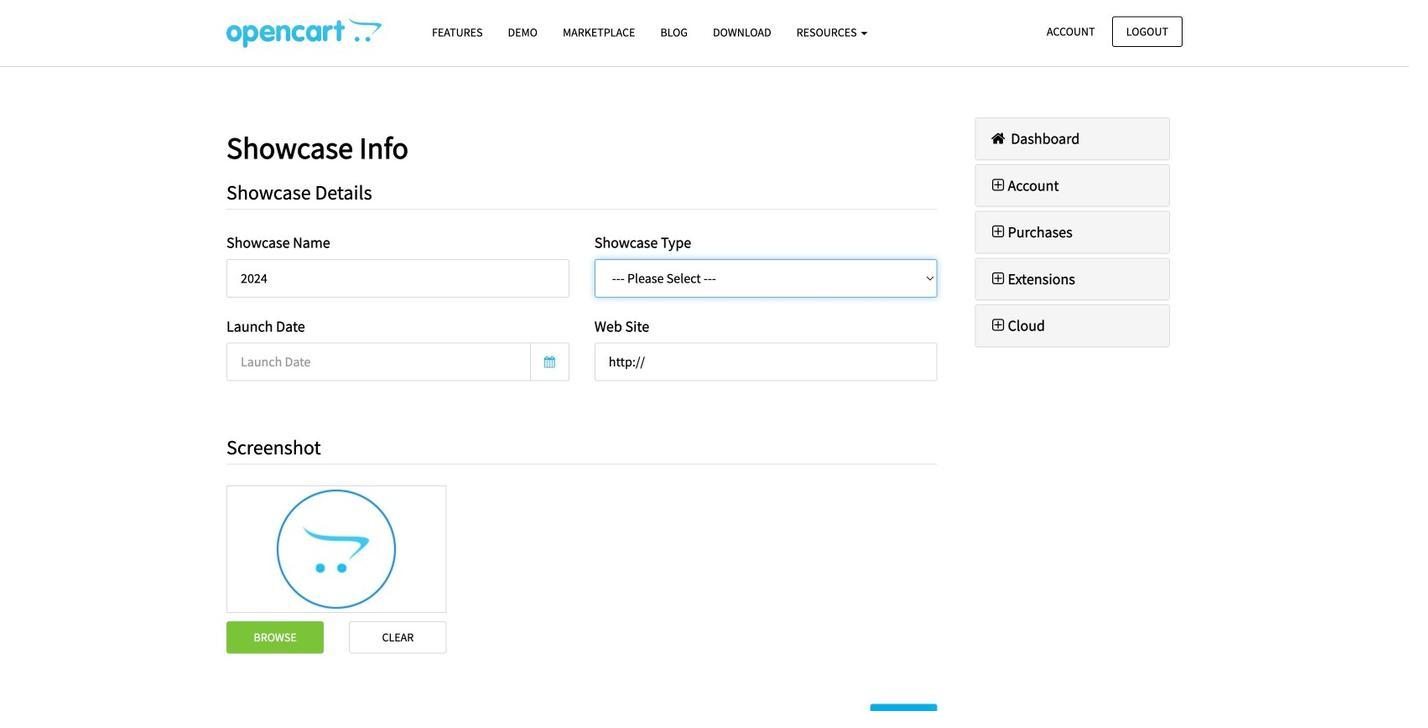 Task type: locate. For each thing, give the bounding box(es) containing it.
plus square o image
[[989, 178, 1008, 193], [989, 225, 1008, 240], [989, 318, 1008, 333]]

0 vertical spatial plus square o image
[[989, 178, 1008, 193]]

Launch Date text field
[[227, 343, 531, 382]]

1 vertical spatial plus square o image
[[989, 225, 1008, 240]]

Project Web Site text field
[[595, 343, 938, 382]]

plus square o image down plus square o image
[[989, 318, 1008, 333]]

plus square o image down home 'icon'
[[989, 178, 1008, 193]]

plus square o image up plus square o image
[[989, 225, 1008, 240]]

home image
[[989, 131, 1008, 146]]

Project Name text field
[[227, 259, 570, 298]]

2 vertical spatial plus square o image
[[989, 318, 1008, 333]]

opencart - showcase image
[[227, 18, 382, 48]]



Task type: vqa. For each thing, say whether or not it's contained in the screenshot.
Launch Date text field
yes



Task type: describe. For each thing, give the bounding box(es) containing it.
1 plus square o image from the top
[[989, 178, 1008, 193]]

2 plus square o image from the top
[[989, 225, 1008, 240]]

calendar image
[[544, 356, 555, 368]]

plus square o image
[[989, 271, 1008, 286]]

3 plus square o image from the top
[[989, 318, 1008, 333]]



